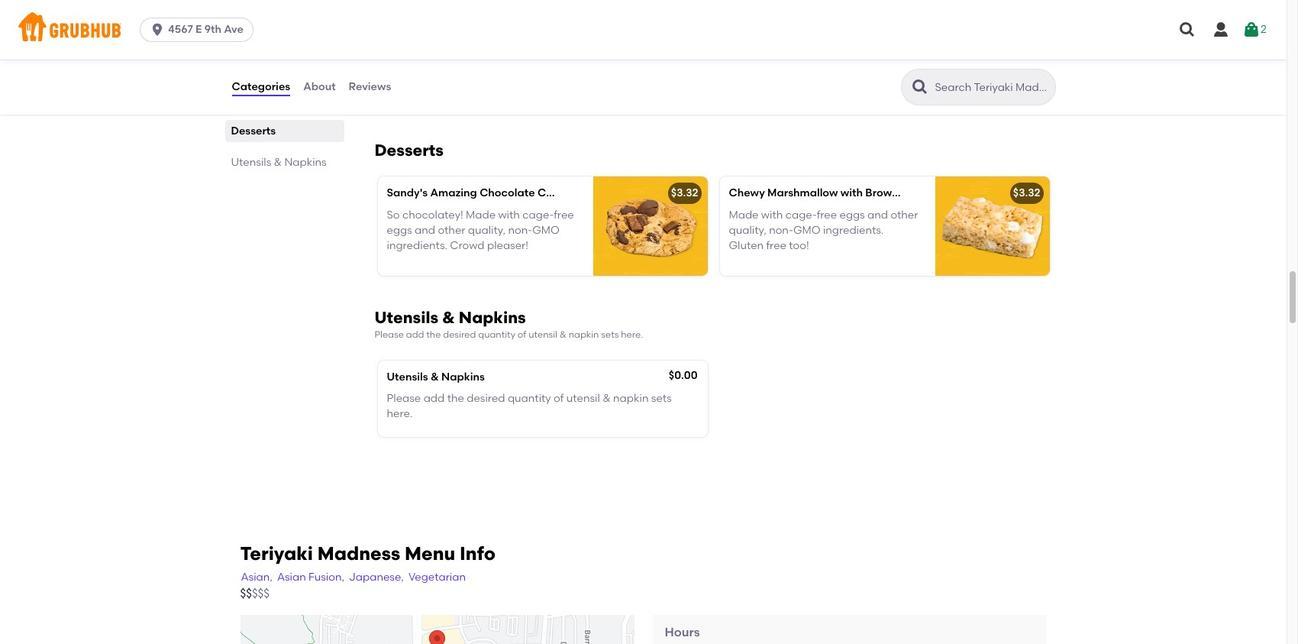 Task type: vqa. For each thing, say whether or not it's contained in the screenshot.
the bottom Eggs
yes



Task type: locate. For each thing, give the bounding box(es) containing it.
quantity
[[478, 329, 516, 340], [508, 392, 551, 405]]

9th
[[205, 23, 222, 36]]

1 vertical spatial utensils
[[375, 308, 439, 327]]

0 vertical spatial ingredients.
[[824, 224, 884, 237]]

house- inside "crab and cream cheese wontons served with house-made sweet & sour sauce."
[[791, 59, 826, 72]]

$3.32
[[671, 187, 699, 200], [1014, 187, 1041, 200]]

sauce. down served
[[754, 75, 788, 88]]

0 vertical spatial utensils & napkins
[[231, 156, 327, 169]]

it
[[462, 56, 468, 69]]

made down the a
[[538, 56, 569, 69]]

0 horizontal spatial eggs
[[387, 224, 412, 237]]

japanese, button
[[348, 569, 405, 586]]

here. inside utensils & napkins please add the desired quantity of utensil & napkin sets here.
[[621, 329, 644, 340]]

reviews
[[349, 80, 391, 93]]

free down marshmallow on the right of page
[[817, 208, 837, 221]]

0 horizontal spatial here.
[[387, 407, 413, 420]]

0 horizontal spatial utensil
[[529, 329, 558, 340]]

cage- down marshmallow on the right of page
[[786, 208, 817, 221]]

2 vertical spatial and
[[415, 224, 436, 237]]

1 vertical spatial napkins
[[459, 308, 526, 327]]

1 cage- from the left
[[523, 208, 554, 221]]

cheese
[[818, 44, 855, 57]]

house- down the a
[[502, 56, 538, 69]]

asian
[[277, 571, 306, 584]]

in right it
[[471, 56, 480, 69]]

0 horizontal spatial ingredients.
[[387, 239, 448, 252]]

crab and cream cheese wontons served with house-made sweet & sour sauce. button
[[720, 9, 1050, 109]]

1 vertical spatial of
[[554, 392, 564, 405]]

teriyaki
[[240, 542, 313, 565]]

sets inside utensils & napkins please add the desired quantity of utensil & napkin sets here.
[[602, 329, 619, 340]]

amazing
[[431, 187, 477, 200]]

with
[[766, 59, 788, 72], [841, 187, 863, 200], [498, 208, 520, 221], [762, 208, 783, 221]]

cage- down chunk
[[523, 208, 554, 221]]

quality, up 'crowd'
[[468, 224, 506, 237]]

0 vertical spatial utensils
[[231, 156, 271, 169]]

2 horizontal spatial and
[[868, 208, 889, 221]]

$3.32 for sandy's amazing chocolate chunk cookie
[[671, 187, 699, 200]]

chicken & veggies folded in a dumpling. dip it in our house-made gyoza sauce.
[[387, 41, 569, 85]]

$3.32 for chewy marshmallow with brown butter & sea salt (gf)
[[1014, 187, 1041, 200]]

utensil
[[529, 329, 558, 340], [567, 392, 600, 405]]

0 horizontal spatial the
[[427, 329, 441, 340]]

desired inside please add the desired quantity of utensil & napkin sets here.
[[467, 392, 505, 405]]

chicken potstickers image
[[593, 9, 708, 109]]

too!
[[789, 239, 810, 252]]

1 horizontal spatial gmo
[[794, 224, 821, 237]]

1 horizontal spatial house-
[[791, 59, 826, 72]]

gmo down chunk
[[533, 224, 560, 237]]

sandy's amazing chocolate chunk cookie image
[[593, 177, 708, 276]]

svg image
[[150, 22, 165, 37]]

asian fusion, button
[[277, 569, 345, 586]]

0 horizontal spatial made
[[538, 56, 569, 69]]

napkins inside utensils & napkins please add the desired quantity of utensil & napkin sets here.
[[459, 308, 526, 327]]

a la carte & sides
[[231, 30, 327, 43]]

1 horizontal spatial made
[[826, 59, 857, 72]]

svg image
[[1179, 21, 1197, 39], [1212, 21, 1231, 39], [1243, 21, 1261, 39]]

sweet
[[860, 59, 890, 72]]

and
[[758, 44, 779, 57], [868, 208, 889, 221], [415, 224, 436, 237]]

1 horizontal spatial desserts
[[375, 141, 444, 160]]

0 vertical spatial quantity
[[478, 329, 516, 340]]

carte
[[257, 30, 287, 43]]

0 horizontal spatial non-
[[508, 224, 533, 237]]

1 vertical spatial please
[[387, 392, 421, 405]]

free
[[554, 208, 574, 221], [817, 208, 837, 221], [767, 239, 787, 252]]

non-
[[508, 224, 533, 237], [769, 224, 794, 237]]

made down cheese
[[826, 59, 857, 72]]

cage-
[[523, 208, 554, 221], [786, 208, 817, 221]]

1 vertical spatial ingredients.
[[387, 239, 448, 252]]

1 horizontal spatial free
[[767, 239, 787, 252]]

1 non- from the left
[[508, 224, 533, 237]]

2 cage- from the left
[[786, 208, 817, 221]]

0 horizontal spatial utensils & napkins
[[231, 156, 327, 169]]

1 horizontal spatial ingredients.
[[824, 224, 884, 237]]

house- down cream
[[791, 59, 826, 72]]

0 horizontal spatial quality,
[[468, 224, 506, 237]]

our
[[483, 56, 500, 69]]

0 horizontal spatial of
[[518, 329, 527, 340]]

in left the a
[[521, 41, 530, 54]]

1 horizontal spatial napkin
[[614, 392, 649, 405]]

2 horizontal spatial svg image
[[1243, 21, 1261, 39]]

eggs
[[840, 208, 865, 221], [387, 224, 412, 237]]

1 vertical spatial here.
[[387, 407, 413, 420]]

main navigation navigation
[[0, 0, 1287, 60]]

eggs down so
[[387, 224, 412, 237]]

0 vertical spatial desserts
[[231, 124, 276, 137]]

and inside so chocolatey! made with cage-free eggs and other quality, non-gmo ingredients. crowd pleaser!
[[415, 224, 436, 237]]

1 horizontal spatial in
[[521, 41, 530, 54]]

1 vertical spatial quantity
[[508, 392, 551, 405]]

please
[[375, 329, 404, 340], [387, 392, 421, 405]]

appetizers
[[231, 93, 286, 106]]

0 horizontal spatial made
[[466, 208, 496, 221]]

free down chunk
[[554, 208, 574, 221]]

2
[[1261, 23, 1267, 36]]

butter
[[902, 187, 934, 200]]

salt
[[970, 187, 990, 200]]

add inside please add the desired quantity of utensil & napkin sets here.
[[424, 392, 445, 405]]

ingredients.
[[824, 224, 884, 237], [387, 239, 448, 252]]

desserts down "appetizers"
[[231, 124, 276, 137]]

2 gmo from the left
[[794, 224, 821, 237]]

napkin
[[569, 329, 599, 340], [614, 392, 649, 405]]

and right crab
[[758, 44, 779, 57]]

other
[[891, 208, 919, 221], [438, 224, 466, 237]]

2 non- from the left
[[769, 224, 794, 237]]

&
[[289, 30, 297, 43], [432, 41, 440, 54], [893, 59, 901, 72], [274, 156, 282, 169], [937, 187, 945, 200], [443, 308, 455, 327], [560, 329, 567, 340], [431, 370, 439, 383], [603, 392, 611, 405]]

0 horizontal spatial cage-
[[523, 208, 554, 221]]

chewy marshmallow with brown butter & sea salt (gf) image
[[936, 177, 1050, 276]]

1 horizontal spatial sauce.
[[754, 75, 788, 88]]

0 vertical spatial and
[[758, 44, 779, 57]]

madness
[[318, 542, 400, 565]]

of inside please add the desired quantity of utensil & napkin sets here.
[[554, 392, 564, 405]]

1 vertical spatial napkin
[[614, 392, 649, 405]]

0 horizontal spatial gmo
[[533, 224, 560, 237]]

1 horizontal spatial eggs
[[840, 208, 865, 221]]

0 horizontal spatial house-
[[502, 56, 538, 69]]

0 horizontal spatial desserts
[[231, 124, 276, 137]]

drinks
[[231, 62, 263, 75]]

3 svg image from the left
[[1243, 21, 1261, 39]]

ingredients. inside made with cage-free eggs and other quality, non-gmo ingredients. gluten free too!
[[824, 224, 884, 237]]

eggs inside so chocolatey! made with cage-free eggs and other quality, non-gmo ingredients. crowd pleaser!
[[387, 224, 412, 237]]

non- up pleaser!
[[508, 224, 533, 237]]

0 vertical spatial please
[[375, 329, 404, 340]]

and down chocolatey!
[[415, 224, 436, 237]]

utensils
[[231, 156, 271, 169], [375, 308, 439, 327], [387, 370, 428, 383]]

free left too!
[[767, 239, 787, 252]]

categories button
[[231, 60, 291, 115]]

0 horizontal spatial and
[[415, 224, 436, 237]]

1 horizontal spatial cage-
[[786, 208, 817, 221]]

made down sandy's amazing chocolate chunk cookie
[[466, 208, 496, 221]]

quality,
[[468, 224, 506, 237], [729, 224, 767, 237]]

& inside please add the desired quantity of utensil & napkin sets here.
[[603, 392, 611, 405]]

$3.32 right salt
[[1014, 187, 1041, 200]]

2 vertical spatial napkins
[[442, 370, 485, 383]]

japanese,
[[349, 571, 404, 584]]

the inside please add the desired quantity of utensil & napkin sets here.
[[447, 392, 464, 405]]

0 vertical spatial here.
[[621, 329, 644, 340]]

0 vertical spatial utensil
[[529, 329, 558, 340]]

1 horizontal spatial $3.32
[[1014, 187, 1041, 200]]

desserts up the "sandy's"
[[375, 141, 444, 160]]

sandy's amazing chocolate chunk cookie
[[387, 187, 612, 200]]

1 horizontal spatial sets
[[652, 392, 672, 405]]

veggies
[[442, 41, 482, 54]]

1 vertical spatial the
[[447, 392, 464, 405]]

1 horizontal spatial quality,
[[729, 224, 767, 237]]

1 horizontal spatial here.
[[621, 329, 644, 340]]

2 button
[[1243, 16, 1267, 44]]

cage- inside made with cage-free eggs and other quality, non-gmo ingredients. gluten free too!
[[786, 208, 817, 221]]

asian, asian fusion, japanese, vegetarian
[[241, 571, 466, 584]]

desserts
[[231, 124, 276, 137], [375, 141, 444, 160]]

0 vertical spatial other
[[891, 208, 919, 221]]

quantity inside utensils & napkins please add the desired quantity of utensil & napkin sets here.
[[478, 329, 516, 340]]

made inside chicken & veggies folded in a dumpling. dip it in our house-made gyoza sauce.
[[538, 56, 569, 69]]

other inside made with cage-free eggs and other quality, non-gmo ingredients. gluten free too!
[[891, 208, 919, 221]]

quantity inside please add the desired quantity of utensil & napkin sets here.
[[508, 392, 551, 405]]

quality, up the gluten
[[729, 224, 767, 237]]

sets inside please add the desired quantity of utensil & napkin sets here.
[[652, 392, 672, 405]]

utensils inside utensils & napkins please add the desired quantity of utensil & napkin sets here.
[[375, 308, 439, 327]]

1 vertical spatial desired
[[467, 392, 505, 405]]

sets
[[602, 329, 619, 340], [652, 392, 672, 405]]

0 vertical spatial desired
[[443, 329, 476, 340]]

0 vertical spatial sets
[[602, 329, 619, 340]]

a
[[231, 30, 239, 43]]

1 vertical spatial in
[[471, 56, 480, 69]]

0 vertical spatial the
[[427, 329, 441, 340]]

in
[[521, 41, 530, 54], [471, 56, 480, 69]]

gmo inside so chocolatey! made with cage-free eggs and other quality, non-gmo ingredients. crowd pleaser!
[[533, 224, 560, 237]]

napkins
[[285, 156, 327, 169], [459, 308, 526, 327], [442, 370, 485, 383]]

0 vertical spatial eggs
[[840, 208, 865, 221]]

about
[[303, 80, 336, 93]]

0 vertical spatial of
[[518, 329, 527, 340]]

fusion,
[[309, 571, 345, 584]]

2 vertical spatial utensils
[[387, 370, 428, 383]]

so
[[387, 208, 400, 221]]

2 made from the left
[[729, 208, 759, 221]]

0 horizontal spatial sauce.
[[422, 72, 456, 85]]

made
[[538, 56, 569, 69], [826, 59, 857, 72]]

1 horizontal spatial made
[[729, 208, 759, 221]]

0 horizontal spatial sets
[[602, 329, 619, 340]]

utensils & napkins
[[231, 156, 327, 169], [387, 370, 485, 383]]

other down butter
[[891, 208, 919, 221]]

0 horizontal spatial napkin
[[569, 329, 599, 340]]

2 quality, from the left
[[729, 224, 767, 237]]

1 horizontal spatial non-
[[769, 224, 794, 237]]

1 horizontal spatial svg image
[[1212, 21, 1231, 39]]

wontons
[[858, 44, 902, 57]]

served
[[729, 59, 764, 72]]

sides
[[300, 30, 327, 43]]

$3.32 left "chewy" on the top of page
[[671, 187, 699, 200]]

1 horizontal spatial of
[[554, 392, 564, 405]]

1 horizontal spatial utensil
[[567, 392, 600, 405]]

1 horizontal spatial and
[[758, 44, 779, 57]]

1 horizontal spatial the
[[447, 392, 464, 405]]

with down cream
[[766, 59, 788, 72]]

categories
[[232, 80, 290, 93]]

1 horizontal spatial utensils & napkins
[[387, 370, 485, 383]]

please inside utensils & napkins please add the desired quantity of utensil & napkin sets here.
[[375, 329, 404, 340]]

1 vertical spatial other
[[438, 224, 466, 237]]

1 made from the left
[[466, 208, 496, 221]]

ingredients. down chocolatey!
[[387, 239, 448, 252]]

1 vertical spatial utensil
[[567, 392, 600, 405]]

0 vertical spatial napkin
[[569, 329, 599, 340]]

a
[[532, 41, 539, 54]]

1 horizontal spatial other
[[891, 208, 919, 221]]

0 vertical spatial add
[[406, 329, 424, 340]]

with down "chewy" on the top of page
[[762, 208, 783, 221]]

sauce.
[[422, 72, 456, 85], [754, 75, 788, 88]]

and down brown
[[868, 208, 889, 221]]

sauce. down dip
[[422, 72, 456, 85]]

eggs down chewy marshmallow with brown butter & sea salt (gf)
[[840, 208, 865, 221]]

so chocolatey! made with cage-free eggs and other quality, non-gmo ingredients. crowd pleaser!
[[387, 208, 574, 252]]

1 vertical spatial add
[[424, 392, 445, 405]]

ingredients. down chewy marshmallow with brown butter & sea salt (gf)
[[824, 224, 884, 237]]

1 gmo from the left
[[533, 224, 560, 237]]

0 horizontal spatial other
[[438, 224, 466, 237]]

0 horizontal spatial free
[[554, 208, 574, 221]]

desired
[[443, 329, 476, 340], [467, 392, 505, 405]]

other up 'crowd'
[[438, 224, 466, 237]]

about button
[[303, 60, 337, 115]]

1 vertical spatial and
[[868, 208, 889, 221]]

1 vertical spatial utensils & napkins
[[387, 370, 485, 383]]

here.
[[621, 329, 644, 340], [387, 407, 413, 420]]

made
[[466, 208, 496, 221], [729, 208, 759, 221]]

dumpling.
[[387, 56, 439, 69]]

0 horizontal spatial $3.32
[[671, 187, 699, 200]]

& inside chicken & veggies folded in a dumpling. dip it in our house-made gyoza sauce.
[[432, 41, 440, 54]]

add
[[406, 329, 424, 340], [424, 392, 445, 405]]

sea
[[947, 187, 967, 200]]

with down "chocolate"
[[498, 208, 520, 221]]

2 $3.32 from the left
[[1014, 187, 1041, 200]]

1 vertical spatial sets
[[652, 392, 672, 405]]

1 $3.32 from the left
[[671, 187, 699, 200]]

0 horizontal spatial svg image
[[1179, 21, 1197, 39]]

house-
[[502, 56, 538, 69], [791, 59, 826, 72]]

other inside so chocolatey! made with cage-free eggs and other quality, non-gmo ingredients. crowd pleaser!
[[438, 224, 466, 237]]

1 vertical spatial eggs
[[387, 224, 412, 237]]

asian, button
[[240, 569, 273, 586]]

made down "chewy" on the top of page
[[729, 208, 759, 221]]

non- up too!
[[769, 224, 794, 237]]

cage- inside so chocolatey! made with cage-free eggs and other quality, non-gmo ingredients. crowd pleaser!
[[523, 208, 554, 221]]

desired inside utensils & napkins please add the desired quantity of utensil & napkin sets here.
[[443, 329, 476, 340]]

search icon image
[[911, 78, 929, 96]]

gmo up too!
[[794, 224, 821, 237]]

1 quality, from the left
[[468, 224, 506, 237]]



Task type: describe. For each thing, give the bounding box(es) containing it.
and inside made with cage-free eggs and other quality, non-gmo ingredients. gluten free too!
[[868, 208, 889, 221]]

with inside made with cage-free eggs and other quality, non-gmo ingredients. gluten free too!
[[762, 208, 783, 221]]

utensils & napkins please add the desired quantity of utensil & napkin sets here.
[[375, 308, 644, 340]]

of inside utensils & napkins please add the desired quantity of utensil & napkin sets here.
[[518, 329, 527, 340]]

$0.00
[[669, 369, 698, 382]]

napkin inside utensils & napkins please add the desired quantity of utensil & napkin sets here.
[[569, 329, 599, 340]]

crab and cream cheese wontons served with house-made sweet & sour sauce.
[[729, 44, 902, 88]]

gluten
[[729, 239, 764, 252]]

crab rangoons image
[[936, 9, 1050, 109]]

eggs inside made with cage-free eggs and other quality, non-gmo ingredients. gluten free too!
[[840, 208, 865, 221]]

svg image inside 2 button
[[1243, 21, 1261, 39]]

here. inside please add the desired quantity of utensil & napkin sets here.
[[387, 407, 413, 420]]

(gf)
[[993, 187, 1016, 200]]

non- inside so chocolatey! made with cage-free eggs and other quality, non-gmo ingredients. crowd pleaser!
[[508, 224, 533, 237]]

0 vertical spatial in
[[521, 41, 530, 54]]

made inside made with cage-free eggs and other quality, non-gmo ingredients. gluten free too!
[[729, 208, 759, 221]]

asian,
[[241, 571, 273, 584]]

2 svg image from the left
[[1212, 21, 1231, 39]]

vegetarian button
[[408, 569, 467, 586]]

0 horizontal spatial in
[[471, 56, 480, 69]]

e
[[196, 23, 202, 36]]

sauce. inside "crab and cream cheese wontons served with house-made sweet & sour sauce."
[[754, 75, 788, 88]]

menu
[[405, 542, 455, 565]]

with left brown
[[841, 187, 863, 200]]

please add the desired quantity of utensil & napkin sets here.
[[387, 392, 672, 420]]

vegetarian
[[409, 571, 466, 584]]

ingredients. inside so chocolatey! made with cage-free eggs and other quality, non-gmo ingredients. crowd pleaser!
[[387, 239, 448, 252]]

made inside "crab and cream cheese wontons served with house-made sweet & sour sauce."
[[826, 59, 857, 72]]

$$
[[240, 587, 252, 601]]

and inside "crab and cream cheese wontons served with house-made sweet & sour sauce."
[[758, 44, 779, 57]]

pleaser!
[[487, 239, 529, 252]]

1 svg image from the left
[[1179, 21, 1197, 39]]

la
[[241, 30, 254, 43]]

4567
[[168, 23, 193, 36]]

4567 e 9th ave button
[[140, 18, 260, 42]]

quality, inside so chocolatey! made with cage-free eggs and other quality, non-gmo ingredients. crowd pleaser!
[[468, 224, 506, 237]]

crab
[[729, 44, 756, 57]]

cream
[[782, 44, 815, 57]]

sour
[[729, 75, 751, 88]]

& inside "crab and cream cheese wontons served with house-made sweet & sour sauce."
[[893, 59, 901, 72]]

crowd
[[450, 239, 485, 252]]

marshmallow
[[768, 187, 838, 200]]

gyoza
[[387, 72, 420, 85]]

please inside please add the desired quantity of utensil & napkin sets here.
[[387, 392, 421, 405]]

brown
[[866, 187, 899, 200]]

teriyaki madness  menu info
[[240, 542, 496, 565]]

chocolatey!
[[403, 208, 464, 221]]

0 vertical spatial napkins
[[285, 156, 327, 169]]

napkin inside please add the desired quantity of utensil & napkin sets here.
[[614, 392, 649, 405]]

cookie
[[574, 187, 612, 200]]

chocolate
[[480, 187, 535, 200]]

Search Teriyaki Madness  search field
[[934, 80, 1051, 95]]

made with cage-free eggs and other quality, non-gmo ingredients. gluten free too!
[[729, 208, 919, 252]]

$$$$$
[[240, 587, 270, 601]]

the inside utensils & napkins please add the desired quantity of utensil & napkin sets here.
[[427, 329, 441, 340]]

chunk
[[538, 187, 572, 200]]

folded
[[485, 41, 518, 54]]

1 vertical spatial desserts
[[375, 141, 444, 160]]

utensil inside utensils & napkins please add the desired quantity of utensil & napkin sets here.
[[529, 329, 558, 340]]

with inside so chocolatey! made with cage-free eggs and other quality, non-gmo ingredients. crowd pleaser!
[[498, 208, 520, 221]]

2 horizontal spatial free
[[817, 208, 837, 221]]

chicken
[[387, 41, 429, 54]]

info
[[460, 542, 496, 565]]

made inside so chocolatey! made with cage-free eggs and other quality, non-gmo ingredients. crowd pleaser!
[[466, 208, 496, 221]]

hours
[[665, 625, 700, 640]]

non- inside made with cage-free eggs and other quality, non-gmo ingredients. gluten free too!
[[769, 224, 794, 237]]

utensil inside please add the desired quantity of utensil & napkin sets here.
[[567, 392, 600, 405]]

add inside utensils & napkins please add the desired quantity of utensil & napkin sets here.
[[406, 329, 424, 340]]

house- inside chicken & veggies folded in a dumpling. dip it in our house-made gyoza sauce.
[[502, 56, 538, 69]]

sandy's
[[387, 187, 428, 200]]

gmo inside made with cage-free eggs and other quality, non-gmo ingredients. gluten free too!
[[794, 224, 821, 237]]

reviews button
[[348, 60, 392, 115]]

quality, inside made with cage-free eggs and other quality, non-gmo ingredients. gluten free too!
[[729, 224, 767, 237]]

chewy
[[729, 187, 765, 200]]

ave
[[224, 23, 244, 36]]

4567 e 9th ave
[[168, 23, 244, 36]]

sauce. inside chicken & veggies folded in a dumpling. dip it in our house-made gyoza sauce.
[[422, 72, 456, 85]]

with inside "crab and cream cheese wontons served with house-made sweet & sour sauce."
[[766, 59, 788, 72]]

chicken & veggies folded in a dumpling. dip it in our house-made gyoza sauce. button
[[378, 9, 708, 109]]

chewy marshmallow with brown butter & sea salt (gf)
[[729, 187, 1016, 200]]

free inside so chocolatey! made with cage-free eggs and other quality, non-gmo ingredients. crowd pleaser!
[[554, 208, 574, 221]]

dip
[[442, 56, 459, 69]]



